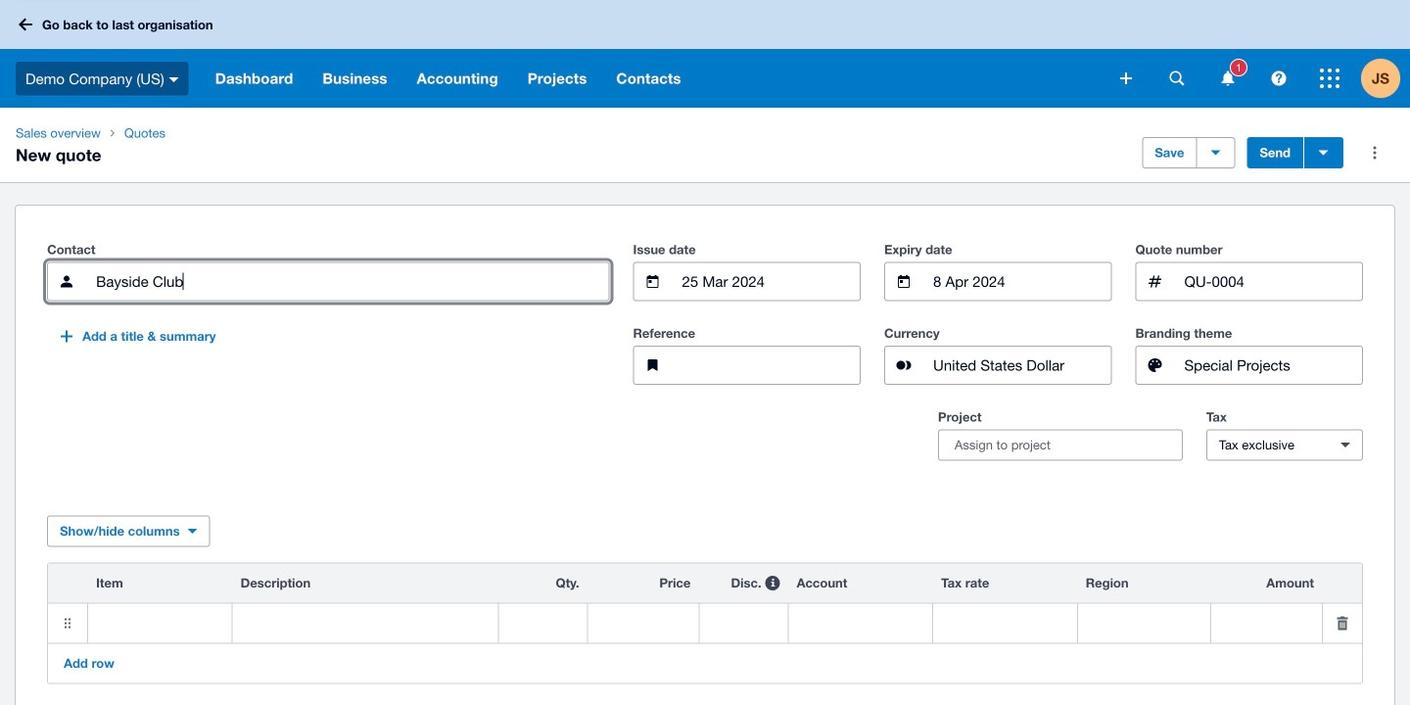 Task type: locate. For each thing, give the bounding box(es) containing it.
overflow menu image
[[1356, 133, 1395, 172]]

None text field
[[680, 347, 860, 384]]

svg image
[[1170, 71, 1185, 86], [1121, 72, 1132, 84]]

svg image
[[19, 18, 32, 31], [1321, 69, 1340, 88], [1222, 71, 1235, 86], [1272, 71, 1287, 86], [169, 77, 179, 82]]

None field
[[94, 263, 609, 300], [680, 263, 860, 300], [932, 263, 1111, 300], [1183, 347, 1363, 384], [88, 604, 232, 643], [499, 604, 587, 643], [588, 604, 699, 643], [700, 604, 788, 643], [789, 604, 933, 643], [934, 604, 1077, 643], [1078, 604, 1211, 643], [1212, 604, 1322, 643], [94, 263, 609, 300], [680, 263, 860, 300], [932, 263, 1111, 300], [1183, 347, 1363, 384], [88, 604, 232, 643], [499, 604, 587, 643], [588, 604, 699, 643], [700, 604, 788, 643], [789, 604, 933, 643], [934, 604, 1077, 643], [1078, 604, 1211, 643], [1212, 604, 1322, 643]]

banner
[[0, 0, 1411, 108]]

drag handle image
[[48, 604, 87, 643]]

None text field
[[1183, 263, 1363, 300], [233, 604, 498, 643], [1183, 263, 1363, 300], [233, 604, 498, 643]]



Task type: describe. For each thing, give the bounding box(es) containing it.
0 horizontal spatial svg image
[[1121, 72, 1132, 84]]

1 horizontal spatial svg image
[[1170, 71, 1185, 86]]

line items element
[[47, 563, 1364, 684]]

remove row image
[[1323, 604, 1363, 643]]



Task type: vqa. For each thing, say whether or not it's contained in the screenshot.
the topmost unique
no



